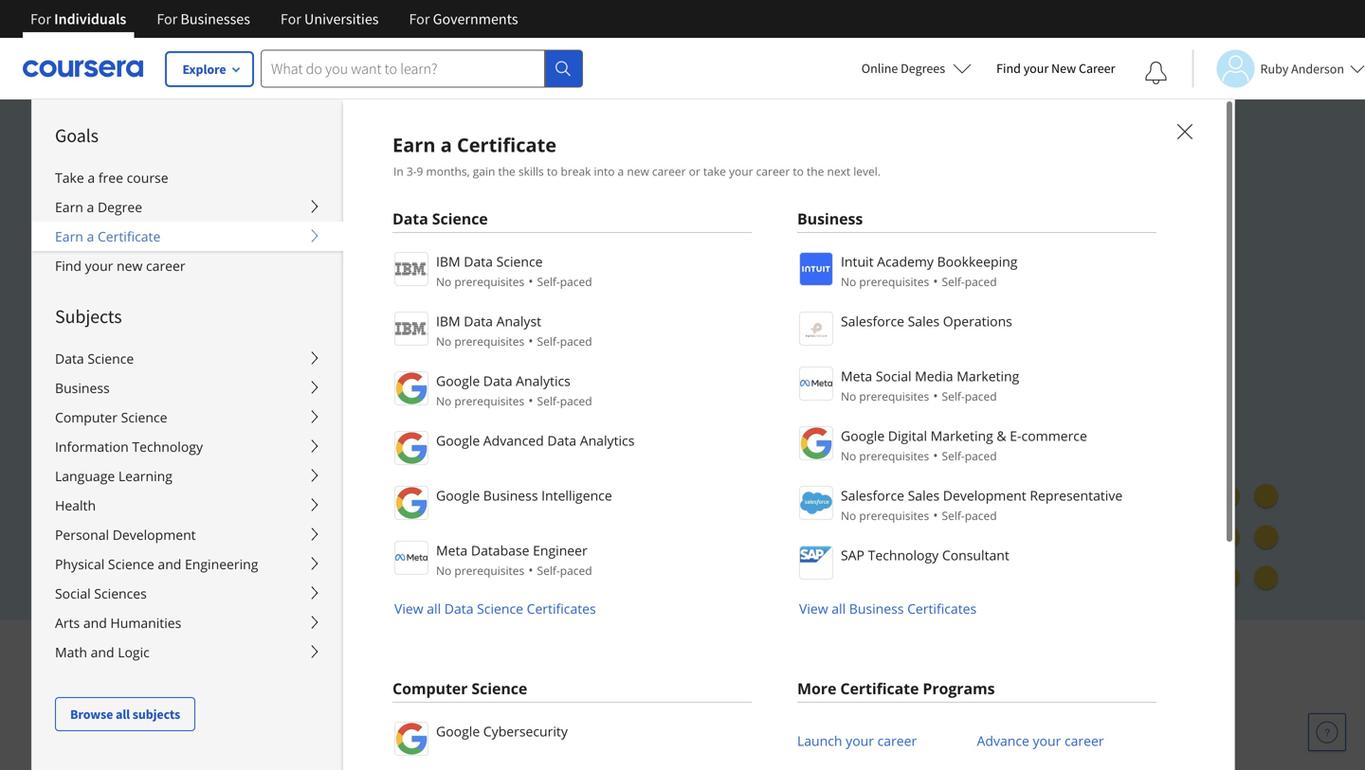 Task type: describe. For each thing, give the bounding box(es) containing it.
paced inside "salesforce sales development representative no prerequisites • self-paced"
[[965, 508, 997, 524]]

your inside earn a certificate in 3-9 months, gain the skills to break into a new career or take your career to the next level.
[[729, 164, 753, 179]]

find for find your new career
[[55, 257, 81, 275]]

paced inside the meta database engineer no prerequisites • self-paced
[[560, 563, 592, 579]]

certificate for earn a certificate in 3-9 months, gain the skills to break into a new career or take your career to the next level.
[[457, 132, 557, 158]]

view all business certificates link
[[797, 600, 977, 618]]

no inside meta social media marketing no prerequisites • self-paced
[[841, 389, 856, 404]]

a for take a free course
[[88, 169, 95, 187]]

digital
[[888, 427, 927, 445]]

prerequisites inside intuit academy bookkeeping no prerequisites • self-paced
[[859, 274, 929, 290]]

in
[[695, 300, 713, 328]]

google image
[[504, 694, 607, 729]]

list for more certificate programs
[[797, 721, 1157, 771]]

view for business
[[799, 600, 828, 618]]

view for data science
[[394, 600, 423, 618]]

google for google data analytics no prerequisites • self-paced
[[436, 372, 480, 390]]

self- inside ibm data science no prerequisites • self-paced
[[537, 274, 560, 290]]

health
[[55, 497, 96, 515]]

no inside google data analytics no prerequisites • self-paced
[[436, 393, 452, 409]]

earn for earn a certificate in 3-9 months, gain the skills to break into a new career or take your career to the next level.
[[393, 132, 436, 158]]

for universities
[[281, 9, 379, 28]]

coursera plus image
[[133, 178, 422, 206]]

for for businesses
[[157, 9, 178, 28]]

paced inside google data analytics no prerequisites • self-paced
[[560, 393, 592, 409]]

for for universities
[[281, 9, 301, 28]]

on
[[664, 266, 690, 295]]

for governments
[[409, 9, 518, 28]]

more certificate programs
[[797, 679, 995, 699]]

a for earn a certificate in 3-9 months, gain the skills to break into a new career or take your career to the next level.
[[441, 132, 452, 158]]

science down the meta database engineer no prerequisites • self-paced
[[477, 600, 523, 618]]

1 horizontal spatial day
[[272, 513, 296, 531]]

advance
[[977, 732, 1030, 750]]

projects,
[[133, 300, 216, 328]]

university of illinois at urbana-champaign image
[[146, 696, 294, 727]]

explore
[[182, 61, 226, 78]]

marketing inside google digital marketing & e-commerce no prerequisites • self-paced
[[931, 427, 993, 445]]

certificate for earn a certificate
[[98, 228, 161, 246]]

business down advanced
[[483, 487, 538, 505]]

google for google advanced data analytics
[[436, 432, 480, 450]]

meta database engineer no prerequisites • self-paced
[[436, 542, 592, 579]]

career right take
[[756, 164, 790, 179]]

marketing inside meta social media marketing no prerequisites • self-paced
[[957, 367, 1020, 385]]

free
[[239, 469, 268, 488]]

find your new career
[[55, 257, 185, 275]]

arts
[[55, 614, 80, 632]]

9
[[417, 164, 423, 179]]

analyst
[[496, 312, 541, 330]]

consultant
[[942, 547, 1010, 565]]

ibm for ibm data science
[[436, 253, 460, 271]]

personal development
[[55, 526, 196, 544]]

• inside meta social media marketing no prerequisites • self-paced
[[933, 387, 938, 405]]

included
[[606, 300, 690, 328]]

self- inside google data analytics no prerequisites • self-paced
[[537, 393, 560, 409]]

prerequisites inside the meta database engineer no prerequisites • self-paced
[[455, 563, 525, 579]]

paced inside google digital marketing & e-commerce no prerequisites • self-paced
[[965, 448, 997, 464]]

individuals
[[54, 9, 126, 28]]

no inside intuit academy bookkeeping no prerequisites • self-paced
[[841, 274, 856, 290]]

development inside "salesforce sales development representative no prerequisites • self-paced"
[[943, 487, 1027, 505]]

skills
[[519, 164, 544, 179]]

your for advance your career
[[1033, 732, 1061, 750]]

sap technology consultant
[[841, 547, 1010, 565]]

launch your career
[[797, 732, 917, 750]]

earn a degree
[[55, 198, 142, 216]]

trial
[[271, 469, 301, 488]]

online
[[862, 60, 898, 77]]

language learning button
[[32, 462, 343, 491]]

no inside the meta database engineer no prerequisites • self-paced
[[436, 563, 452, 579]]

business down "sap" at right
[[849, 600, 904, 618]]

data inside ibm data science no prerequisites • self-paced
[[464, 253, 493, 271]]

technology for information
[[132, 438, 203, 456]]

representative
[[1030, 487, 1123, 505]]

self- inside intuit academy bookkeeping no prerequisites • self-paced
[[942, 274, 965, 290]]

bookkeeping
[[937, 253, 1018, 271]]

business down next
[[797, 209, 863, 229]]

math and logic button
[[32, 638, 343, 667]]

google for google digital marketing & e-commerce no prerequisites • self-paced
[[841, 427, 885, 445]]

earn for earn a degree
[[55, 198, 83, 216]]

new
[[1051, 60, 1076, 77]]

guarantee
[[384, 513, 452, 531]]

earn a certificate
[[55, 228, 161, 246]]

7-
[[199, 469, 212, 488]]

• inside google digital marketing & e-commerce no prerequisites • self-paced
[[933, 447, 938, 465]]

commerce
[[1022, 427, 1087, 445]]

computer inside popup button
[[55, 409, 118, 427]]

business inside dropdown button
[[55, 379, 110, 397]]

social inside meta social media marketing no prerequisites • self-paced
[[876, 367, 912, 385]]

businesses
[[181, 9, 250, 28]]

career inside explore menu element
[[146, 257, 185, 275]]

certificate
[[362, 300, 458, 328]]

degree
[[98, 198, 142, 216]]

subjects
[[133, 706, 180, 723]]

science inside the physical science and engineering 'dropdown button'
[[108, 556, 154, 574]]

earn a certificate menu item
[[342, 99, 1365, 771]]

$59
[[133, 425, 155, 443]]

months,
[[426, 164, 470, 179]]

sap technology consultant link
[[797, 544, 1157, 580]]

ibm data science no prerequisites • self-paced
[[436, 253, 592, 290]]

ibm for ibm data analyst
[[436, 312, 460, 330]]

university of michigan image
[[668, 685, 717, 738]]

1 horizontal spatial to
[[547, 164, 558, 179]]

prerequisites inside google data analytics no prerequisites • self-paced
[[455, 393, 525, 409]]

ready
[[301, 300, 356, 328]]

science inside data science dropdown button
[[88, 350, 134, 368]]

science up google cybersecurity
[[472, 679, 527, 699]]

browse all subjects
[[70, 706, 180, 723]]

for individuals
[[30, 9, 126, 28]]

• inside google data analytics no prerequisites • self-paced
[[528, 392, 533, 410]]

advance your career link
[[977, 721, 1104, 762]]

development inside dropdown button
[[113, 526, 196, 544]]

for for individuals
[[30, 9, 51, 28]]

break
[[561, 164, 591, 179]]

prerequisites inside "salesforce sales development representative no prerequisites • self-paced"
[[859, 508, 929, 524]]

operations
[[943, 312, 1012, 330]]

all for data science
[[427, 600, 441, 618]]

1 horizontal spatial analytics
[[580, 432, 635, 450]]

arts and humanities
[[55, 614, 181, 632]]

explore menu element
[[32, 100, 343, 732]]

google for google cybersecurity
[[436, 723, 480, 741]]

data inside the ibm data analyst no prerequisites • self-paced
[[464, 312, 493, 330]]

advanced
[[483, 432, 544, 450]]

partnername logo image inside google business intelligence link
[[394, 486, 429, 521]]

$399
[[150, 513, 181, 531]]

intelligence
[[541, 487, 612, 505]]

sap
[[841, 547, 865, 565]]

a right the into
[[618, 164, 624, 179]]

to inside unlimited access to 7,000+ world-class courses, hands-on projects, and job-ready certificate programs—all included in your subscription
[[302, 266, 322, 295]]

your for launch your career
[[846, 732, 874, 750]]

degrees
[[901, 60, 945, 77]]

meta for meta database engineer
[[436, 542, 468, 560]]

all inside button
[[116, 706, 130, 723]]

unlimited access to 7,000+ world-class courses, hands-on projects, and job-ready certificate programs—all included in your subscription
[[133, 266, 713, 361]]

explore button
[[166, 52, 253, 86]]

salesforce sales development representative no prerequisites • self-paced
[[841, 487, 1123, 524]]

take
[[55, 169, 84, 187]]

google cybersecurity
[[436, 723, 568, 741]]

salesforce for salesforce sales operations
[[841, 312, 904, 330]]

science down months,
[[432, 209, 488, 229]]

into
[[594, 164, 615, 179]]

take a free course
[[55, 169, 168, 187]]

career left take
[[652, 164, 686, 179]]

google cybersecurity link
[[393, 721, 752, 757]]

• inside intuit academy bookkeeping no prerequisites • self-paced
[[933, 272, 938, 290]]

google for google business intelligence
[[436, 487, 480, 505]]

What do you want to learn? text field
[[261, 50, 545, 88]]

google business intelligence link
[[393, 484, 752, 521]]

google advanced data analytics
[[436, 432, 635, 450]]

next
[[827, 164, 851, 179]]

self- inside the ibm data analyst no prerequisites • self-paced
[[537, 334, 560, 349]]

google business intelligence
[[436, 487, 612, 505]]

learn
[[303, 636, 364, 667]]

your inside unlimited access to 7,000+ world-class courses, hands-on projects, and job-ready certificate programs—all included in your subscription
[[133, 333, 177, 361]]

prerequisites inside meta social media marketing no prerequisites • self-paced
[[859, 389, 929, 404]]

subjects
[[55, 305, 122, 329]]

data right advanced
[[547, 432, 577, 450]]

start
[[163, 469, 196, 488]]

computer science inside popup button
[[55, 409, 167, 427]]

self- inside google digital marketing & e-commerce no prerequisites • self-paced
[[942, 448, 965, 464]]

courses,
[[511, 266, 592, 295]]

duke university image
[[355, 694, 443, 724]]

show notifications image
[[1145, 62, 1168, 84]]

browse all subjects button
[[55, 698, 195, 732]]

earn a certificate in 3-9 months, gain the skills to break into a new career or take your career to the next level.
[[393, 132, 881, 179]]

/year
[[181, 513, 216, 531]]

paced inside meta social media marketing no prerequisites • self-paced
[[965, 389, 997, 404]]

analytics inside google data analytics no prerequisites • self-paced
[[516, 372, 571, 390]]



Task type: locate. For each thing, give the bounding box(es) containing it.
social inside dropdown button
[[55, 585, 91, 603]]

earn a degree button
[[32, 192, 343, 222]]

earn down the take at the left
[[55, 198, 83, 216]]

find
[[997, 60, 1021, 77], [55, 257, 81, 275]]

analytics down the ibm data analyst no prerequisites • self-paced
[[516, 372, 571, 390]]

ibm inside the ibm data analyst no prerequisites • self-paced
[[436, 312, 460, 330]]

data science inside earn a certificate menu item
[[393, 209, 488, 229]]

1 vertical spatial new
[[117, 257, 143, 275]]

google left cybersecurity
[[436, 723, 480, 741]]

1 vertical spatial earn
[[55, 198, 83, 216]]

1 vertical spatial computer
[[393, 679, 468, 699]]

find your new career link
[[987, 57, 1125, 81]]

find your new career
[[997, 60, 1115, 77]]

new right the into
[[627, 164, 649, 179]]

0 vertical spatial development
[[943, 487, 1027, 505]]

world-
[[397, 266, 459, 295]]

data inside google data analytics no prerequisites • self-paced
[[483, 372, 512, 390]]

view up 'more'
[[799, 600, 828, 618]]

hec paris image
[[912, 692, 978, 731]]

the right gain
[[498, 164, 516, 179]]

4 for from the left
[[409, 9, 430, 28]]

3 for from the left
[[281, 9, 301, 28]]

0 vertical spatial meta
[[841, 367, 872, 385]]

0 vertical spatial computer
[[55, 409, 118, 427]]

self- inside the meta database engineer no prerequisites • self-paced
[[537, 563, 560, 579]]

0 horizontal spatial new
[[117, 257, 143, 275]]

prerequisites inside the ibm data analyst no prerequisites • self-paced
[[455, 334, 525, 349]]

earn a certificate button
[[32, 222, 343, 251]]

computer science up google cybersecurity
[[393, 679, 527, 699]]

to right skills
[[547, 164, 558, 179]]

0 horizontal spatial view
[[394, 600, 423, 618]]

and up subscription
[[221, 300, 259, 328]]

list for business
[[797, 250, 1157, 619]]

earn
[[393, 132, 436, 158], [55, 198, 83, 216], [55, 228, 83, 246]]

0 vertical spatial salesforce
[[841, 312, 904, 330]]

2 the from the left
[[807, 164, 824, 179]]

0 vertical spatial earn
[[393, 132, 436, 158]]

a for earn a degree
[[87, 198, 94, 216]]

1 vertical spatial ibm
[[436, 312, 460, 330]]

• up google advanced data analytics
[[528, 392, 533, 410]]

list for data science
[[393, 250, 752, 619]]

programs
[[923, 679, 995, 699]]

• down engineer
[[528, 561, 533, 579]]

and inside 'dropdown button'
[[158, 556, 181, 574]]

your left new
[[1024, 60, 1049, 77]]

technology up start
[[132, 438, 203, 456]]

prerequisites down analyst
[[455, 334, 525, 349]]

and right arts
[[83, 614, 107, 632]]

0 horizontal spatial computer
[[55, 409, 118, 427]]

technology right "sap" at right
[[868, 547, 939, 565]]

technology for sap
[[868, 547, 939, 565]]

a for earn a certificate
[[87, 228, 94, 246]]

1 horizontal spatial computer science
[[393, 679, 527, 699]]

1 horizontal spatial development
[[943, 487, 1027, 505]]

earn inside earn a certificate in 3-9 months, gain the skills to break into a new career or take your career to the next level.
[[393, 132, 436, 158]]

paced down &
[[965, 448, 997, 464]]

meta social media marketing no prerequisites • self-paced
[[841, 367, 1020, 405]]

sales down intuit academy bookkeeping no prerequisites • self-paced
[[908, 312, 940, 330]]

career inside 'link'
[[1065, 732, 1104, 750]]

2 vertical spatial earn
[[55, 228, 83, 246]]

2 salesforce from the top
[[841, 487, 904, 505]]

all down "sap" at right
[[832, 600, 846, 618]]

partnername logo image inside 'sap technology consultant' link
[[799, 546, 833, 580]]

for for governments
[[409, 9, 430, 28]]

earn up 3-
[[393, 132, 436, 158]]

• inside the meta database engineer no prerequisites • self-paced
[[528, 561, 533, 579]]

paced inside the ibm data analyst no prerequisites • self-paced
[[560, 334, 592, 349]]

a up months,
[[441, 132, 452, 158]]

prerequisites up digital
[[859, 389, 929, 404]]

ibm down world-
[[436, 312, 460, 330]]

career down more certificate programs
[[878, 732, 917, 750]]

sales for operations
[[908, 312, 940, 330]]

science down 'personal development'
[[108, 556, 154, 574]]

intuit
[[841, 253, 874, 271]]

self- down bookkeeping
[[942, 274, 965, 290]]

None search field
[[261, 50, 583, 88]]

0 horizontal spatial technology
[[132, 438, 203, 456]]

for businesses
[[157, 9, 250, 28]]

• down analyst
[[528, 332, 533, 350]]

information technology
[[55, 438, 203, 456]]

0 vertical spatial ibm
[[436, 253, 460, 271]]

list containing intuit academy bookkeeping
[[797, 250, 1157, 619]]

1 horizontal spatial find
[[997, 60, 1021, 77]]

or $399 /year with 14-day money-back guarantee
[[133, 513, 452, 531]]

your inside 'link'
[[1033, 732, 1061, 750]]

1 certificates from the left
[[527, 600, 596, 618]]

certificates down the sap technology consultant
[[907, 600, 977, 618]]

prerequisites inside google digital marketing & e-commerce no prerequisites • self-paced
[[859, 448, 929, 464]]

•
[[528, 272, 533, 290], [933, 272, 938, 290], [528, 332, 533, 350], [933, 387, 938, 405], [528, 392, 533, 410], [933, 447, 938, 465], [933, 506, 938, 524], [528, 561, 533, 579]]

sciences
[[94, 585, 147, 603]]

for up what do you want to learn? 'text field'
[[409, 9, 430, 28]]

analytics up intelligence
[[580, 432, 635, 450]]

1 horizontal spatial all
[[427, 600, 441, 618]]

0 horizontal spatial analytics
[[516, 372, 571, 390]]

paced down engineer
[[560, 563, 592, 579]]

from
[[370, 636, 421, 667]]

google
[[436, 372, 480, 390], [841, 427, 885, 445], [436, 432, 480, 450], [436, 487, 480, 505], [436, 723, 480, 741]]

learning
[[118, 467, 172, 485]]

1 horizontal spatial technology
[[868, 547, 939, 565]]

data inside dropdown button
[[55, 350, 84, 368]]

online degrees
[[862, 60, 945, 77]]

earn inside earn a degree dropdown button
[[55, 198, 83, 216]]

partnername logo image inside google cybersecurity link
[[394, 722, 429, 757]]

all for business
[[832, 600, 846, 618]]

cancel
[[213, 425, 255, 443]]

career down johns hopkins university image
[[1065, 732, 1104, 750]]

prerequisites inside ibm data science no prerequisites • self-paced
[[455, 274, 525, 290]]

google inside google digital marketing & e-commerce no prerequisites • self-paced
[[841, 427, 885, 445]]

ibm data analyst no prerequisites • self-paced
[[436, 312, 592, 350]]

technology inside 'sap technology consultant' link
[[868, 547, 939, 565]]

0 vertical spatial social
[[876, 367, 912, 385]]

self- inside meta social media marketing no prerequisites • self-paced
[[942, 389, 965, 404]]

technology inside information technology dropdown button
[[132, 438, 203, 456]]

your right launch
[[846, 732, 874, 750]]

and inside popup button
[[83, 614, 107, 632]]

and inside unlimited access to 7,000+ world-class courses, hands-on projects, and job-ready certificate programs—all included in your subscription
[[221, 300, 259, 328]]

1 vertical spatial technology
[[868, 547, 939, 565]]

media
[[915, 367, 953, 385]]

computer science button
[[32, 403, 343, 432]]

paced up &
[[965, 389, 997, 404]]

advance your career
[[977, 732, 1104, 750]]

0 vertical spatial sales
[[908, 312, 940, 330]]

social left media
[[876, 367, 912, 385]]

data left analyst
[[464, 312, 493, 330]]

self- inside "salesforce sales development representative no prerequisites • self-paced"
[[942, 508, 965, 524]]

the left next
[[807, 164, 824, 179]]

social
[[876, 367, 912, 385], [55, 585, 91, 603]]

0 vertical spatial computer science
[[55, 409, 167, 427]]

0 horizontal spatial social
[[55, 585, 91, 603]]

science
[[432, 209, 488, 229], [496, 253, 543, 271], [88, 350, 134, 368], [121, 409, 167, 427], [108, 556, 154, 574], [477, 600, 523, 618], [472, 679, 527, 699]]

job-
[[264, 300, 301, 328]]

0 horizontal spatial find
[[55, 257, 81, 275]]

0 horizontal spatial or
[[133, 513, 147, 531]]

self- down media
[[942, 389, 965, 404]]

1 vertical spatial analytics
[[580, 432, 635, 450]]

analytics
[[516, 372, 571, 390], [580, 432, 635, 450]]

all up learn from
[[427, 600, 441, 618]]

1 sales from the top
[[908, 312, 940, 330]]

no inside the ibm data analyst no prerequisites • self-paced
[[436, 334, 452, 349]]

launch your career link
[[797, 721, 917, 762]]

sales
[[908, 312, 940, 330], [908, 487, 940, 505]]

2 horizontal spatial certificate
[[840, 679, 919, 699]]

or left take
[[689, 164, 700, 179]]

0 horizontal spatial day
[[212, 469, 236, 488]]

subscription
[[183, 333, 303, 361]]

salesforce sales operations link
[[797, 310, 1157, 346]]

1 for from the left
[[30, 9, 51, 28]]

find for find your new career
[[997, 60, 1021, 77]]

business
[[797, 209, 863, 229], [55, 379, 110, 397], [483, 487, 538, 505], [849, 600, 904, 618]]

intuit academy bookkeeping no prerequisites • self-paced
[[841, 253, 1018, 290]]

google digital marketing & e-commerce no prerequisites • self-paced
[[841, 427, 1087, 465]]

new down earn a certificate
[[117, 257, 143, 275]]

partnername logo image
[[394, 252, 429, 286], [799, 252, 833, 286], [394, 312, 429, 346], [799, 312, 833, 346], [799, 367, 833, 401], [394, 372, 429, 406], [799, 427, 833, 461], [394, 431, 429, 466], [394, 486, 429, 521], [799, 486, 833, 521], [394, 541, 429, 576], [799, 546, 833, 580], [394, 722, 429, 757]]

data science down the subjects
[[55, 350, 134, 368]]

science up programs—all
[[496, 253, 543, 271]]

1 vertical spatial marketing
[[931, 427, 993, 445]]

sales for development
[[908, 487, 940, 505]]

self- down programs—all
[[537, 334, 560, 349]]

prerequisites
[[455, 274, 525, 290], [859, 274, 929, 290], [455, 334, 525, 349], [859, 389, 929, 404], [455, 393, 525, 409], [859, 448, 929, 464], [859, 508, 929, 524], [455, 563, 525, 579]]

0 horizontal spatial the
[[498, 164, 516, 179]]

social sciences button
[[32, 579, 343, 609]]

0 vertical spatial new
[[627, 164, 649, 179]]

computer science inside earn a certificate menu item
[[393, 679, 527, 699]]

certificate up find your new career
[[98, 228, 161, 246]]

social up arts
[[55, 585, 91, 603]]

salesforce down intuit
[[841, 312, 904, 330]]

universities
[[304, 9, 379, 28]]

earn for earn a certificate
[[55, 228, 83, 246]]

paced up consultant
[[965, 508, 997, 524]]

no inside google digital marketing & e-commerce no prerequisites • self-paced
[[841, 448, 856, 464]]

1 horizontal spatial certificate
[[457, 132, 557, 158]]

anderson
[[1291, 60, 1344, 77]]

list
[[393, 250, 752, 619], [797, 250, 1157, 619], [797, 721, 1157, 771]]

science inside computer science popup button
[[121, 409, 167, 427]]

meta inside the meta database engineer no prerequisites • self-paced
[[436, 542, 468, 560]]

certificate up launch your career link
[[840, 679, 919, 699]]

career
[[652, 164, 686, 179], [756, 164, 790, 179], [146, 257, 185, 275], [878, 732, 917, 750], [1065, 732, 1104, 750]]

1 vertical spatial find
[[55, 257, 81, 275]]

and up social sciences dropdown button
[[158, 556, 181, 574]]

all
[[427, 600, 441, 618], [832, 600, 846, 618], [116, 706, 130, 723]]

2 for from the left
[[157, 9, 178, 28]]

online degrees button
[[846, 47, 987, 89]]

close image
[[1172, 119, 1197, 143], [1173, 119, 1197, 144]]

1 vertical spatial sales
[[908, 487, 940, 505]]

development up physical science and engineering
[[113, 526, 196, 544]]

meta left media
[[841, 367, 872, 385]]

1 vertical spatial computer science
[[393, 679, 527, 699]]

• inside ibm data science no prerequisites • self-paced
[[528, 272, 533, 290]]

meta down guarantee
[[436, 542, 468, 560]]

google data analytics no prerequisites • self-paced
[[436, 372, 592, 410]]

1 vertical spatial social
[[55, 585, 91, 603]]

to left next
[[793, 164, 804, 179]]

start 7-day free trial button
[[133, 455, 331, 501]]

data down the ibm data analyst no prerequisites • self-paced
[[483, 372, 512, 390]]

1 horizontal spatial the
[[807, 164, 824, 179]]

your right advance
[[1033, 732, 1061, 750]]

prerequisites down academy at the right of the page
[[859, 274, 929, 290]]

2 horizontal spatial to
[[793, 164, 804, 179]]

prerequisites down 'database'
[[455, 563, 525, 579]]

1 horizontal spatial view
[[799, 600, 828, 618]]

0 horizontal spatial computer science
[[55, 409, 167, 427]]

1 vertical spatial data science
[[55, 350, 134, 368]]

paced inside ibm data science no prerequisites • self-paced
[[560, 274, 592, 290]]

data science inside dropdown button
[[55, 350, 134, 368]]

google inside google data analytics no prerequisites • self-paced
[[436, 372, 480, 390]]

partnername logo image inside the salesforce sales operations link
[[799, 312, 833, 346]]

learn from
[[303, 636, 427, 667]]

2 view from the left
[[799, 600, 828, 618]]

marketing down the salesforce sales operations link
[[957, 367, 1020, 385]]

view all data science certificates link
[[393, 600, 596, 618]]

course
[[127, 169, 168, 187]]

1 salesforce from the top
[[841, 312, 904, 330]]

1 horizontal spatial computer
[[393, 679, 468, 699]]

earn a certificate group
[[31, 99, 1365, 771]]

1 horizontal spatial new
[[627, 164, 649, 179]]

self- up programs—all
[[537, 274, 560, 290]]

1 vertical spatial development
[[113, 526, 196, 544]]

1 horizontal spatial social
[[876, 367, 912, 385]]

start 7-day free trial
[[163, 469, 301, 488]]

1 vertical spatial or
[[133, 513, 147, 531]]

paced up programs—all
[[560, 274, 592, 290]]

1 vertical spatial day
[[272, 513, 296, 531]]

take a free course link
[[32, 163, 343, 192]]

computer inside earn a certificate menu item
[[393, 679, 468, 699]]

to
[[547, 164, 558, 179], [793, 164, 804, 179], [302, 266, 322, 295]]

google advanced data analytics link
[[393, 429, 752, 466]]

computer science up information technology
[[55, 409, 167, 427]]

prerequisites down digital
[[859, 448, 929, 464]]

paced down bookkeeping
[[965, 274, 997, 290]]

list containing ibm data science
[[393, 250, 752, 619]]

and inside popup button
[[91, 644, 114, 662]]

data right world-
[[464, 253, 493, 271]]

google left advanced
[[436, 432, 480, 450]]

1 view from the left
[[394, 600, 423, 618]]

your for find your new career
[[85, 257, 113, 275]]

sas image
[[778, 696, 851, 727]]

1 ibm from the top
[[436, 253, 460, 271]]

physical science and engineering
[[55, 556, 258, 574]]

google left digital
[[841, 427, 885, 445]]

certificate inside earn a certificate in 3-9 months, gain the skills to break into a new career or take your career to the next level.
[[457, 132, 557, 158]]

view all business certificates
[[799, 600, 977, 618]]

day inside button
[[212, 469, 236, 488]]

salesforce
[[841, 312, 904, 330], [841, 487, 904, 505]]

7,000+
[[327, 266, 392, 295]]

2 vertical spatial certificate
[[840, 679, 919, 699]]

coursera image
[[23, 53, 143, 84]]

business button
[[32, 374, 343, 403]]

meta for meta social media marketing
[[841, 367, 872, 385]]

for left businesses
[[157, 9, 178, 28]]

back
[[349, 513, 380, 531]]

marketing left &
[[931, 427, 993, 445]]

certificates
[[527, 600, 596, 618], [907, 600, 977, 618]]

• up programs—all
[[528, 272, 533, 290]]

0 horizontal spatial meta
[[436, 542, 468, 560]]

1 vertical spatial salesforce
[[841, 487, 904, 505]]

a left "free"
[[88, 169, 95, 187]]

1 vertical spatial certificate
[[98, 228, 161, 246]]

0 vertical spatial find
[[997, 60, 1021, 77]]

• inside "salesforce sales development representative no prerequisites • self-paced"
[[933, 506, 938, 524]]

/month,
[[155, 425, 209, 443]]

no inside ibm data science no prerequisites • self-paced
[[436, 274, 452, 290]]

1 horizontal spatial meta
[[841, 367, 872, 385]]

engineering
[[185, 556, 258, 574]]

earn inside earn a certificate popup button
[[55, 228, 83, 246]]

view up 'from'
[[394, 600, 423, 618]]

0 vertical spatial day
[[212, 469, 236, 488]]

data down 3-
[[393, 209, 428, 229]]

find down earn a certificate
[[55, 257, 81, 275]]

new inside explore menu element
[[117, 257, 143, 275]]

partnername logo image inside google advanced data analytics link
[[394, 431, 429, 466]]

0 vertical spatial or
[[689, 164, 700, 179]]

google up guarantee
[[436, 487, 480, 505]]

2 ibm from the top
[[436, 312, 460, 330]]

or inside earn a certificate in 3-9 months, gain the skills to break into a new career or take your career to the next level.
[[689, 164, 700, 179]]

0 vertical spatial marketing
[[957, 367, 1020, 385]]

0 horizontal spatial development
[[113, 526, 196, 544]]

0 vertical spatial analytics
[[516, 372, 571, 390]]

3-
[[407, 164, 417, 179]]

salesforce for salesforce sales development representative no prerequisites • self-paced
[[841, 487, 904, 505]]

• up the sap technology consultant
[[933, 506, 938, 524]]

certificates down engineer
[[527, 600, 596, 618]]

2 sales from the top
[[908, 487, 940, 505]]

computer down 'from'
[[393, 679, 468, 699]]

0 vertical spatial technology
[[132, 438, 203, 456]]

your inside explore menu element
[[85, 257, 113, 275]]

0 horizontal spatial data science
[[55, 350, 134, 368]]

salesforce inside "salesforce sales development representative no prerequisites • self-paced"
[[841, 487, 904, 505]]

your down projects,
[[133, 333, 177, 361]]

self- down engineer
[[537, 563, 560, 579]]

paced inside intuit academy bookkeeping no prerequisites • self-paced
[[965, 274, 997, 290]]

the
[[498, 164, 516, 179], [807, 164, 824, 179]]

personal
[[55, 526, 109, 544]]

data science down months,
[[393, 209, 488, 229]]

certificate inside popup button
[[98, 228, 161, 246]]

• inside the ibm data analyst no prerequisites • self-paced
[[528, 332, 533, 350]]

1 vertical spatial meta
[[436, 542, 468, 560]]

0 horizontal spatial all
[[116, 706, 130, 723]]

0 vertical spatial certificate
[[457, 132, 557, 158]]

2 horizontal spatial all
[[832, 600, 846, 618]]

0 horizontal spatial to
[[302, 266, 322, 295]]

paced
[[560, 274, 592, 290], [965, 274, 997, 290], [560, 334, 592, 349], [965, 389, 997, 404], [560, 393, 592, 409], [965, 448, 997, 464], [965, 508, 997, 524], [560, 563, 592, 579]]

• down media
[[933, 387, 938, 405]]

johns hopkins university image
[[1039, 694, 1219, 729]]

a inside popup button
[[87, 228, 94, 246]]

0 vertical spatial data science
[[393, 209, 488, 229]]

new inside earn a certificate in 3-9 months, gain the skills to break into a new career or take your career to the next level.
[[627, 164, 649, 179]]

help center image
[[1316, 722, 1339, 744]]

anytime
[[258, 425, 313, 443]]

programs—all
[[463, 300, 601, 328]]

your for find your new career
[[1024, 60, 1049, 77]]

unlimited
[[133, 266, 228, 295]]

data down 'database'
[[444, 600, 474, 618]]

language learning
[[55, 467, 172, 485]]

1 the from the left
[[498, 164, 516, 179]]

1 horizontal spatial data science
[[393, 209, 488, 229]]

science inside ibm data science no prerequisites • self-paced
[[496, 253, 543, 271]]

science up information technology
[[121, 409, 167, 427]]

no inside "salesforce sales development representative no prerequisites • self-paced"
[[841, 508, 856, 524]]

list containing launch your career
[[797, 721, 1157, 771]]

ibm up certificate
[[436, 253, 460, 271]]

take
[[703, 164, 726, 179]]

a inside dropdown button
[[87, 198, 94, 216]]

database
[[471, 542, 530, 560]]

physical science and engineering button
[[32, 550, 343, 579]]

1 horizontal spatial certificates
[[907, 600, 977, 618]]

find left new
[[997, 60, 1021, 77]]

sales inside "salesforce sales development representative no prerequisites • self-paced"
[[908, 487, 940, 505]]

1 horizontal spatial or
[[689, 164, 700, 179]]

career down earn a certificate popup button
[[146, 257, 185, 275]]

0 horizontal spatial certificate
[[98, 228, 161, 246]]

find inside explore menu element
[[55, 257, 81, 275]]

2 certificates from the left
[[907, 600, 977, 618]]

banner navigation
[[15, 0, 533, 38]]

ibm inside ibm data science no prerequisites • self-paced
[[436, 253, 460, 271]]

find your new career link
[[32, 251, 343, 281]]

google down the ibm data analyst no prerequisites • self-paced
[[436, 372, 480, 390]]

day left free
[[212, 469, 236, 488]]

0 horizontal spatial certificates
[[527, 600, 596, 618]]

humanities
[[110, 614, 181, 632]]

prerequisites up analyst
[[455, 274, 525, 290]]

for left universities
[[281, 9, 301, 28]]

ruby anderson button
[[1192, 50, 1365, 88]]



Task type: vqa. For each thing, say whether or not it's contained in the screenshot.
second STARS from the bottom
no



